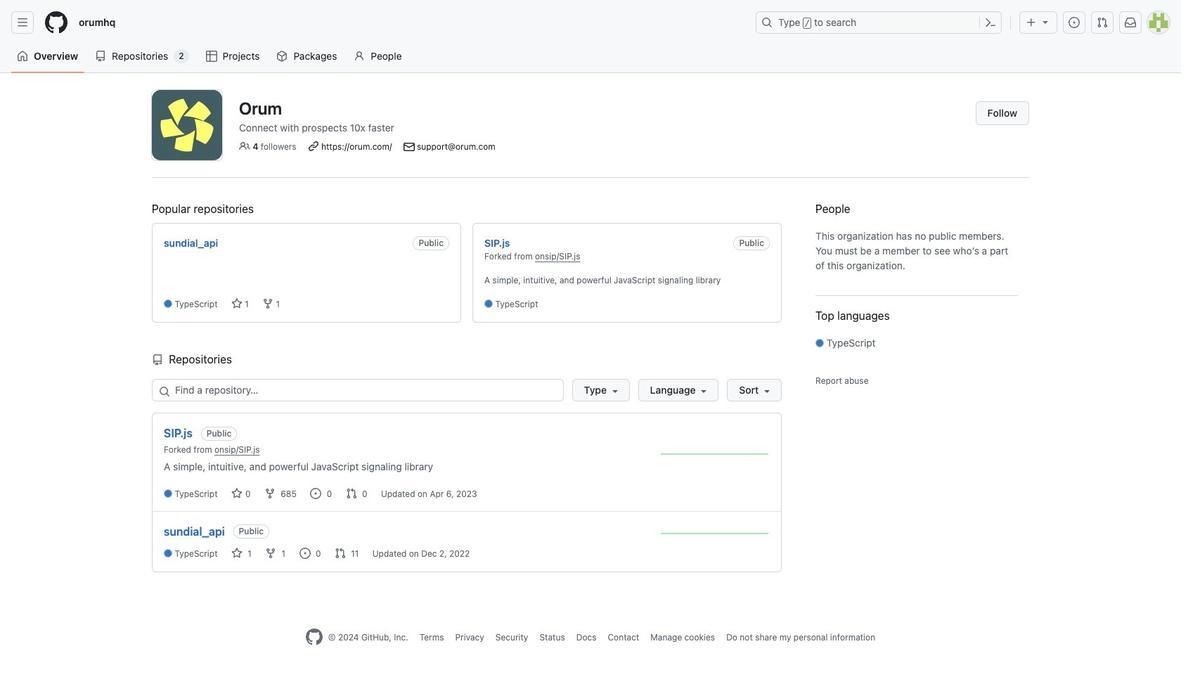 Task type: vqa. For each thing, say whether or not it's contained in the screenshot.
the bottom projects
no



Task type: describe. For each thing, give the bounding box(es) containing it.
1 horizontal spatial homepage image
[[306, 628, 323, 645]]

fork image
[[265, 547, 276, 559]]

package image
[[277, 51, 288, 62]]

past year of activity image for 2nd past year of activity element from the top of the page
[[661, 523, 770, 544]]

search image
[[159, 386, 170, 397]]

1 horizontal spatial issue opened image
[[1069, 17, 1080, 28]]

table image
[[206, 51, 217, 62]]

repo image
[[95, 51, 106, 62]]

Follow orumhq submit
[[976, 101, 1029, 125]]

git pull request image
[[1097, 17, 1108, 28]]

mail image
[[403, 142, 414, 153]]

person image
[[354, 51, 365, 62]]

0 horizontal spatial homepage image
[[45, 11, 67, 34]]

1 star image from the top
[[231, 298, 242, 310]]

plus image
[[1026, 17, 1037, 28]]

1 past year of activity element from the top
[[661, 444, 770, 469]]

home image
[[17, 51, 28, 62]]

repo image
[[152, 355, 163, 366]]

0 vertical spatial fork image
[[262, 298, 274, 310]]



Task type: locate. For each thing, give the bounding box(es) containing it.
star image
[[231, 298, 242, 310], [231, 547, 242, 559]]

1 vertical spatial fork image
[[264, 488, 275, 499]]

issue opened image
[[299, 547, 310, 559]]

0 vertical spatial star image
[[231, 298, 242, 310]]

git pull request image for fork image
[[335, 547, 346, 559]]

1 vertical spatial past year of activity image
[[661, 523, 770, 544]]

homepage image
[[45, 11, 67, 34], [306, 628, 323, 645]]

git pull request image
[[346, 488, 357, 499], [335, 547, 346, 559]]

command palette image
[[985, 17, 996, 28]]

issue opened image up issue opened image
[[310, 488, 321, 499]]

past year of activity image
[[661, 444, 770, 465], [661, 523, 770, 544]]

2 star image from the top
[[231, 547, 242, 559]]

1 vertical spatial past year of activity element
[[661, 523, 770, 547]]

fork image
[[262, 298, 274, 310], [264, 488, 275, 499]]

past year of activity image for second past year of activity element from the bottom
[[661, 444, 770, 465]]

star image
[[231, 488, 242, 499]]

link image
[[308, 140, 319, 152]]

1 vertical spatial star image
[[231, 547, 242, 559]]

triangle down image
[[1040, 16, 1051, 27]]

None search field
[[152, 379, 782, 402]]

0 vertical spatial issue opened image
[[1069, 17, 1080, 28]]

people image
[[239, 140, 250, 152]]

past year of activity element
[[661, 444, 770, 469], [661, 523, 770, 547]]

git pull request image for the bottommost fork icon
[[346, 488, 357, 499]]

@orumhq image
[[152, 90, 222, 160]]

issue opened image
[[1069, 17, 1080, 28], [310, 488, 321, 499]]

0 horizontal spatial issue opened image
[[310, 488, 321, 499]]

2 past year of activity image from the top
[[661, 523, 770, 544]]

0 vertical spatial git pull request image
[[346, 488, 357, 499]]

1 vertical spatial issue opened image
[[310, 488, 321, 499]]

0 vertical spatial past year of activity image
[[661, 444, 770, 465]]

Find a repository… search field
[[152, 379, 564, 402]]

1 vertical spatial homepage image
[[306, 628, 323, 645]]

notifications image
[[1125, 17, 1136, 28]]

0 vertical spatial homepage image
[[45, 11, 67, 34]]

issue opened image left git pull request image
[[1069, 17, 1080, 28]]

2 past year of activity element from the top
[[661, 523, 770, 547]]

1 past year of activity image from the top
[[661, 444, 770, 465]]

0 vertical spatial past year of activity element
[[661, 444, 770, 469]]

1 vertical spatial git pull request image
[[335, 547, 346, 559]]



